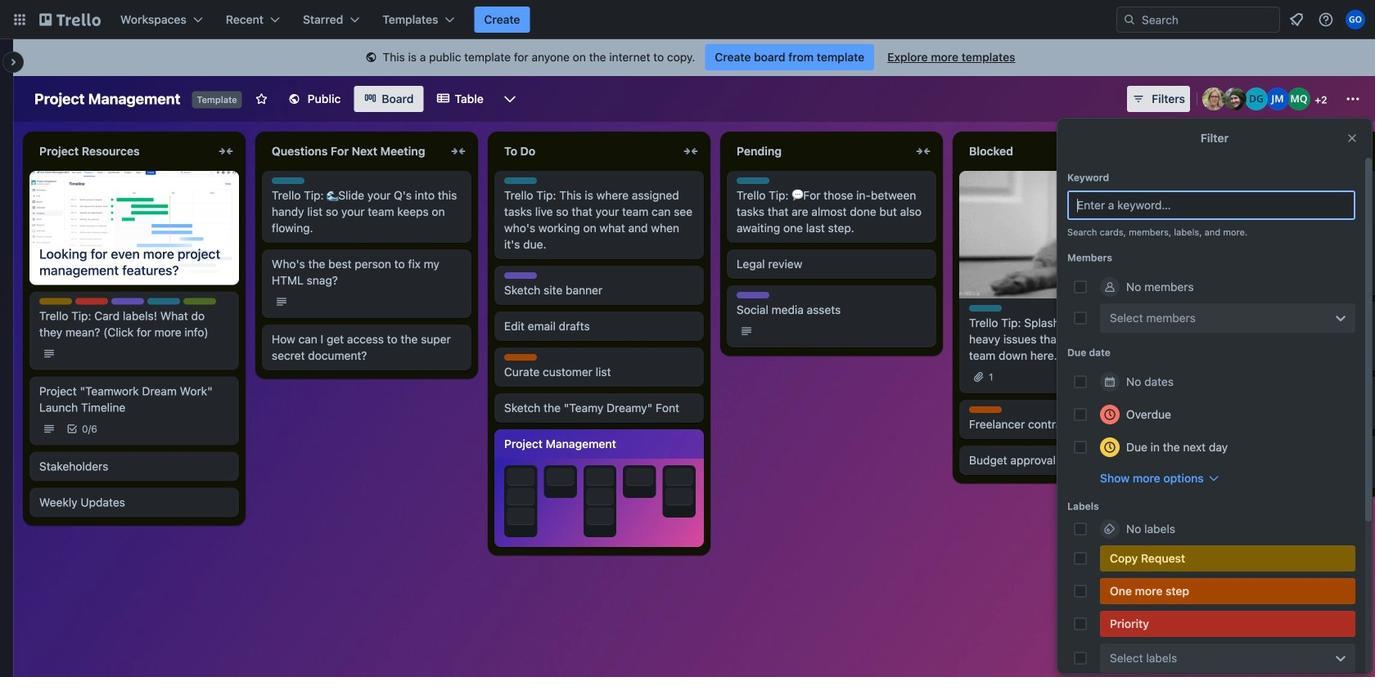 Task type: describe. For each thing, give the bounding box(es) containing it.
gary orlando (garyorlando) image
[[1346, 10, 1366, 29]]

devan goldstein (devangoldstein2) image
[[1245, 88, 1268, 111]]

open information menu image
[[1318, 11, 1335, 28]]

Board name text field
[[26, 86, 189, 112]]

1 horizontal spatial color: yellow, title: "copy request" element
[[1100, 546, 1356, 572]]

andrea crawford (andreacrawford8) image
[[1203, 88, 1226, 111]]

0 horizontal spatial color: orange, title: "one more step" element
[[504, 355, 537, 361]]

Enter a keyword… text field
[[1068, 191, 1356, 220]]

0 horizontal spatial color: yellow, title: "copy request" element
[[39, 299, 72, 305]]

0 notifications image
[[1287, 10, 1307, 29]]

2 vertical spatial color: orange, title: "one more step" element
[[1100, 579, 1356, 605]]

1 collapse list image from the left
[[216, 142, 236, 161]]

1 vertical spatial color: orange, title: "one more step" element
[[969, 407, 1002, 413]]

sm image
[[363, 50, 379, 66]]

customize views image
[[502, 91, 518, 107]]

star or unstar board image
[[255, 93, 268, 106]]

3 collapse list image from the left
[[914, 142, 933, 161]]



Task type: vqa. For each thing, say whether or not it's contained in the screenshot.
'Star or unstar board' image
yes



Task type: locate. For each thing, give the bounding box(es) containing it.
0 vertical spatial color: red, title: "priority" element
[[75, 299, 108, 305]]

collapse list image
[[449, 142, 468, 161]]

collapse list image
[[216, 142, 236, 161], [681, 142, 701, 161], [914, 142, 933, 161]]

1 vertical spatial color: red, title: "priority" element
[[1100, 612, 1356, 638]]

color: purple, title: "design team" element
[[504, 273, 537, 279], [737, 292, 770, 299], [111, 299, 144, 305]]

color: sky, title: "trello tip" element
[[272, 178, 305, 184], [504, 178, 537, 184], [737, 178, 770, 184], [1202, 230, 1235, 237], [147, 299, 180, 305], [969, 305, 1002, 312]]

0 horizontal spatial color: red, title: "priority" element
[[75, 299, 108, 305]]

0 vertical spatial color: orange, title: "one more step" element
[[504, 355, 537, 361]]

search image
[[1123, 13, 1136, 26]]

None text field
[[727, 138, 910, 165]]

Search field
[[1136, 8, 1280, 31]]

0 horizontal spatial collapse list image
[[216, 142, 236, 161]]

1 horizontal spatial color: red, title: "priority" element
[[1100, 612, 1356, 638]]

2 horizontal spatial color: purple, title: "design team" element
[[737, 292, 770, 299]]

color: yellow, title: "copy request" element
[[39, 299, 72, 305], [1100, 546, 1356, 572]]

2 collapse list image from the left
[[681, 142, 701, 161]]

0 horizontal spatial color: purple, title: "design team" element
[[111, 299, 144, 305]]

1 horizontal spatial color: purple, title: "design team" element
[[504, 273, 537, 279]]

caity (caity) image
[[1224, 88, 1247, 111]]

color: lime, title: "halp" element
[[183, 299, 216, 305]]

None text field
[[29, 138, 213, 165], [495, 138, 678, 165], [960, 138, 1143, 165], [1192, 138, 1376, 165], [29, 138, 213, 165], [495, 138, 678, 165], [960, 138, 1143, 165], [1192, 138, 1376, 165]]

show menu image
[[1345, 91, 1362, 107]]

0 vertical spatial color: yellow, title: "copy request" element
[[39, 299, 72, 305]]

primary element
[[0, 0, 1376, 39]]

1 horizontal spatial collapse list image
[[681, 142, 701, 161]]

jordan mirchev (jordan_mirchev) image
[[1267, 88, 1290, 111]]

2 horizontal spatial color: orange, title: "one more step" element
[[1100, 579, 1356, 605]]

color: orange, title: "one more step" element
[[504, 355, 537, 361], [969, 407, 1002, 413], [1100, 579, 1356, 605]]

close popover image
[[1346, 132, 1359, 145]]

1 vertical spatial color: yellow, title: "copy request" element
[[1100, 546, 1356, 572]]

melody qiao (melodyqiao) image
[[1288, 88, 1311, 111]]

2 horizontal spatial collapse list image
[[914, 142, 933, 161]]

back to home image
[[39, 7, 101, 33]]

1 horizontal spatial color: orange, title: "one more step" element
[[969, 407, 1002, 413]]

color: red, title: "priority" element
[[75, 299, 108, 305], [1100, 612, 1356, 638]]



